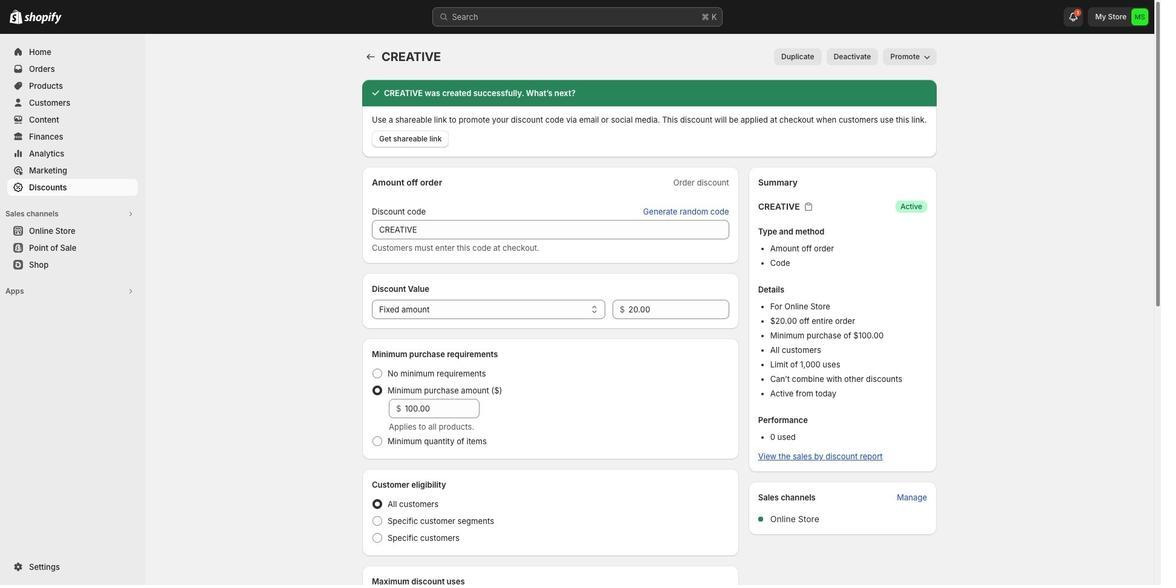 Task type: locate. For each thing, give the bounding box(es) containing it.
0 horizontal spatial shopify image
[[10, 10, 22, 24]]

1 horizontal spatial 0.00 text field
[[629, 300, 729, 319]]

shopify image
[[10, 10, 22, 24], [24, 12, 62, 24]]

0.00 text field
[[629, 300, 729, 319], [405, 399, 480, 419]]

my store image
[[1132, 8, 1149, 25]]

0 vertical spatial 0.00 text field
[[629, 300, 729, 319]]

None text field
[[372, 220, 729, 240]]

1 vertical spatial 0.00 text field
[[405, 399, 480, 419]]

0 horizontal spatial 0.00 text field
[[405, 399, 480, 419]]

1 horizontal spatial shopify image
[[24, 12, 62, 24]]



Task type: vqa. For each thing, say whether or not it's contained in the screenshot.
Line chart Image at the top right
no



